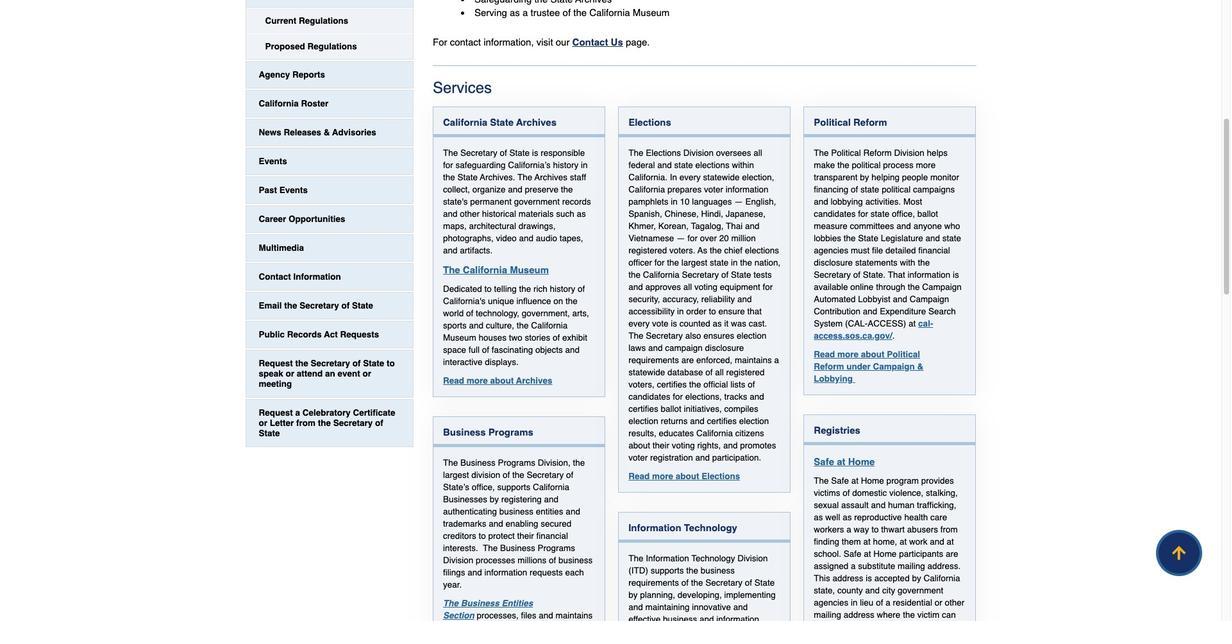 Task type: locate. For each thing, give the bounding box(es) containing it.
california down government,
[[531, 321, 568, 330]]

2 horizontal spatial information
[[908, 270, 951, 280]]

0 vertical spatial maintains
[[735, 355, 772, 365]]

0 vertical spatial disclosure
[[814, 258, 853, 267]]

0 horizontal spatial read
[[443, 376, 464, 385]]

request up letter in the bottom left of the page
[[259, 408, 293, 418]]

contact
[[573, 36, 608, 47], [259, 272, 291, 282]]

the for the political reform division helps make the political process more transparent by helping people monitor financing of state political campaigns and lobbying activities. most candidates for state office, ballot measure committees and anyone who lobbies the state legislature and state agencies must file detailed financial disclosure statements with the secretary of state. that information is available online through the campaign automated lobbyist and campaign contribution and expenditure search system (cal-access) at
[[814, 148, 829, 158]]

2 vertical spatial elections
[[702, 471, 740, 481]]

from down "care"
[[941, 525, 958, 534]]

influence
[[517, 296, 551, 306]]

1 horizontal spatial every
[[680, 172, 701, 182]]

about for archives
[[490, 376, 514, 385]]

secretary up 'an'
[[311, 359, 350, 368]]

information inside the elections division oversees all federal and state elections within california. in every statewide election, california prepares voter information pamphlets in 10 languages — english, spanish, chinese, hindi, japanese, khmer, korean, tagalog, thai and vietnamese — for over 20 million registered voters. as the chief elections officer for the largest state in the nation, the california secretary of state tests and approves all voting equipment for security, accuracy, reliability and accessibility in order to ensure that every vote is counted as it was cast. the secretary also ensures election laws and campaign disclosure requirements are enforced, maintains a statewide database of all registered voters, certifies the official lists of candidates for elections, tracks and certifies ballot initiatives, compiles election returns and certifies election results, educates california citizens about their voting rights, and promotes voter registration and participation.
[[726, 185, 769, 194]]

1 horizontal spatial read
[[629, 471, 650, 481]]

california down california.
[[629, 185, 665, 194]]

0 horizontal spatial financial
[[537, 531, 568, 541]]

the inside request a celebratory certificate or letter from the secretary of state
[[318, 418, 331, 428]]

0 vertical spatial events
[[259, 156, 287, 166]]

political inside the political reform division helps make the political process more transparent by helping people monitor financing of state political campaigns and lobbying activities. most candidates for state office, ballot measure committees and anyone who lobbies the state legislature and state agencies must file detailed financial disclosure statements with the secretary of state. that information is available online through the campaign automated lobbyist and campaign contribution and expenditure search system (cal-access) at
[[832, 148, 862, 158]]

1 vertical spatial other
[[945, 598, 965, 607]]

events link
[[246, 148, 413, 174]]

1 horizontal spatial office,
[[892, 209, 915, 219]]

2 agencies from the top
[[814, 598, 849, 607]]

agency
[[259, 70, 290, 79]]

workers
[[814, 525, 845, 534]]

by left planning,
[[629, 590, 638, 600]]

1 horizontal spatial financial
[[919, 246, 951, 255]]

maintains inside the elections division oversees all federal and state elections within california. in every statewide election, california prepares voter information pamphlets in 10 languages — english, spanish, chinese, hindi, japanese, khmer, korean, tagalog, thai and vietnamese — for over 20 million registered voters. as the chief elections officer for the largest state in the nation, the california secretary of state tests and approves all voting equipment for security, accuracy, reliability and accessibility in order to ensure that every vote is counted as it was cast. the secretary also ensures election laws and campaign disclosure requirements are enforced, maintains a statewide database of all registered voters, certifies the official lists of candidates for elections, tracks and certifies ballot initiatives, compiles election returns and certifies election results, educates california citizens about their voting rights, and promotes voter registration and participation.
[[735, 355, 772, 365]]

rich
[[534, 284, 548, 294]]

business inside the business entities section
[[461, 598, 500, 608]]

more up "reform under"
[[838, 350, 859, 359]]

and right files
[[539, 611, 554, 620]]

at left cal-
[[909, 319, 916, 328]]

0 horizontal spatial —
[[677, 233, 685, 243]]

lists
[[731, 380, 746, 389]]

1 vertical spatial largest
[[443, 470, 469, 480]]

state inside the elections division oversees all federal and state elections within california. in every statewide election, california prepares voter information pamphlets in 10 languages — english, spanish, chinese, hindi, japanese, khmer, korean, tagalog, thai and vietnamese — for over 20 million registered voters. as the chief elections officer for the largest state in the nation, the california secretary of state tests and approves all voting equipment for security, accuracy, reliability and accessibility in order to ensure that every vote is counted as it was cast. the secretary also ensures election laws and campaign disclosure requirements are enforced, maintains a statewide database of all registered voters, certifies the official lists of candidates for elections, tracks and certifies ballot initiatives, compiles election returns and certifies election results, educates california citizens about their voting rights, and promotes voter registration and participation.
[[731, 270, 752, 280]]

0 horizontal spatial supports
[[498, 482, 531, 492]]

secretary up safeguarding at the left of the page
[[461, 148, 498, 158]]

the
[[443, 148, 458, 158], [629, 148, 644, 158], [814, 148, 829, 158], [518, 172, 533, 182], [443, 264, 460, 275], [629, 331, 644, 341], [443, 458, 458, 468], [814, 476, 829, 486], [483, 543, 498, 553], [629, 554, 644, 563], [443, 598, 459, 608]]

more down interactive
[[467, 376, 488, 385]]

news releases & advisories link
[[246, 119, 413, 146]]

california inside "link"
[[259, 99, 299, 108]]

public records act requests
[[259, 330, 379, 339]]

state down chief
[[710, 258, 729, 267]]

to up certificate
[[387, 359, 395, 368]]

their
[[653, 441, 670, 450], [517, 531, 534, 541]]

0 vertical spatial office,
[[892, 209, 915, 219]]

lobbying
[[814, 374, 853, 384]]

in left lieu
[[851, 598, 858, 607]]

1 horizontal spatial government
[[898, 586, 944, 595]]

agencies down 'state,'
[[814, 598, 849, 607]]

1 vertical spatial maintains
[[556, 611, 593, 620]]

disclosure up available
[[814, 258, 853, 267]]

to down the reliability
[[709, 307, 716, 316]]

technology down 'read more about elections'
[[684, 522, 738, 533]]

0 vertical spatial other
[[460, 209, 480, 219]]

0 vertical spatial —
[[735, 197, 743, 206]]

or
[[286, 369, 294, 378], [363, 369, 371, 378], [259, 418, 268, 428], [935, 598, 943, 607]]

processes, files and maintains
[[443, 611, 593, 621]]

office, down division
[[472, 482, 495, 492]]

of down 'california's'
[[466, 308, 474, 318]]

reproductive
[[855, 512, 902, 522]]

initiatives,
[[684, 404, 722, 414]]

read more about political reform under campaign & lobbying link
[[814, 350, 924, 384]]

government inside the secretary of state is responsible for safeguarding california's history in the state archives. the archives staff collect, organize and preserve the state's permanent government records and other historical materials such as maps, architectural drawings, photographs, video and audio tapes, and artifacts.
[[514, 197, 560, 206]]

request inside request a celebratory certificate or letter from the secretary of state
[[259, 408, 293, 418]]

regulations for current regulations
[[299, 16, 349, 26]]

serving
[[475, 7, 507, 18]]

1 vertical spatial office,
[[472, 482, 495, 492]]

1 vertical spatial financial
[[537, 531, 568, 541]]

information inside contact information link
[[294, 272, 341, 282]]

safeguarding
[[456, 160, 506, 170]]

more inside the political reform division helps make the political process more transparent by helping people monitor financing of state political campaigns and lobbying activities. most candidates for state office, ballot measure committees and anyone who lobbies the state legislature and state agencies must file detailed financial disclosure statements with the secretary of state. that information is available online through the campaign automated lobbyist and campaign contribution and expenditure search system (cal-access) at
[[916, 160, 936, 170]]

are up database
[[682, 355, 694, 365]]

the inside request the secretary of state to speak or attend an event or meeting
[[295, 359, 308, 368]]

file
[[873, 246, 884, 255]]

1 horizontal spatial from
[[941, 525, 958, 534]]

0 vertical spatial history
[[553, 160, 579, 170]]

from inside request a celebratory certificate or letter from the secretary of state
[[296, 418, 316, 428]]

largest inside the business programs division, the largest division of the secretary of state's office, supports california businesses by registering and authenticating business entities and trademarks and enabling secured creditors to protect their financial interests.  the business programs division processes millions of business filings and information requests each year.
[[443, 470, 469, 480]]

technology inside the information technology division (itd) supports the business requirements of the secretary of state by planning, developing, implementing and maintaining innovative and effective business and inform
[[692, 554, 736, 563]]

abusers
[[908, 525, 939, 534]]

as
[[510, 7, 520, 18], [577, 209, 586, 219], [713, 319, 722, 328], [814, 512, 823, 522], [843, 512, 852, 522]]

1 vertical spatial disclosure
[[705, 343, 744, 353]]

for down tests
[[763, 282, 773, 292]]

political reform
[[814, 117, 888, 128]]

exhibit
[[563, 333, 588, 342]]

& inside read more about political reform under campaign & lobbying
[[918, 362, 924, 371]]

1 vertical spatial certifies
[[629, 404, 659, 414]]

of right lieu
[[876, 598, 884, 607]]

1 horizontal spatial information
[[726, 185, 769, 194]]

1 vertical spatial information
[[629, 522, 682, 533]]

certifies up results,
[[629, 404, 659, 414]]

archives up responsible
[[516, 117, 557, 128]]

and up legislature
[[897, 221, 912, 231]]

0 horizontal spatial all
[[684, 282, 692, 292]]

and down japanese,
[[745, 221, 760, 231]]

financial inside the business programs division, the largest division of the secretary of state's office, supports california businesses by registering and authenticating business entities and trademarks and enabling secured creditors to protect their financial interests.  the business programs division processes millions of business filings and information requests each year.
[[537, 531, 568, 541]]

the for the secretary of state is responsible for safeguarding california's history in the state archives. the archives staff collect, organize and preserve the state's permanent government records and other historical materials such as maps, architectural drawings, photographs, video and audio tapes, and artifacts.
[[443, 148, 458, 158]]

0 vertical spatial supports
[[498, 482, 531, 492]]

maintains
[[735, 355, 772, 365], [556, 611, 593, 620]]

to inside request the secretary of state to speak or attend an event or meeting
[[387, 359, 395, 368]]

2 request from the top
[[259, 408, 293, 418]]

on
[[554, 296, 563, 306]]

ballot inside the elections division oversees all federal and state elections within california. in every statewide election, california prepares voter information pamphlets in 10 languages — english, spanish, chinese, hindi, japanese, khmer, korean, tagalog, thai and vietnamese — for over 20 million registered voters. as the chief elections officer for the largest state in the nation, the california secretary of state tests and approves all voting equipment for security, accuracy, reliability and accessibility in order to ensure that every vote is counted as it was cast. the secretary also ensures election laws and campaign disclosure requirements are enforced, maintains a statewide database of all registered voters, certifies the official lists of candidates for elections, tracks and certifies ballot initiatives, compiles election returns and certifies election results, educates california citizens about their voting rights, and promotes voter registration and participation.
[[661, 404, 682, 414]]

0 horizontal spatial office,
[[472, 482, 495, 492]]

measure
[[814, 221, 848, 231]]

1 requirements from the top
[[629, 355, 679, 365]]

about for political
[[861, 350, 885, 359]]

regulations inside proposed regulations link
[[308, 42, 357, 51]]

1 vertical spatial archives
[[535, 172, 568, 182]]

0 vertical spatial address
[[833, 573, 864, 583]]

technology,
[[476, 308, 520, 318]]

in inside the safe at home program provides victims of domestic violence, stalking, sexual assault and human trafficking, as well as reproductive health care workers a way to thwart abusers from finding them at home, at work and at school. safe at home participants are assigned a substitute mailing address. this address is accepted by california state, county and city government agencies in lieu of a residential or other mailing address where the
[[851, 598, 858, 607]]

election up citizens
[[740, 416, 769, 426]]

state inside request a celebratory certificate or letter from the secretary of state
[[259, 428, 280, 438]]

residential
[[893, 598, 933, 607]]

languages
[[692, 197, 732, 206]]

2 vertical spatial political
[[887, 350, 921, 359]]

california's
[[508, 160, 551, 170]]

candidates inside the elections division oversees all federal and state elections within california. in every statewide election, california prepares voter information pamphlets in 10 languages — english, spanish, chinese, hindi, japanese, khmer, korean, tagalog, thai and vietnamese — for over 20 million registered voters. as the chief elections officer for the largest state in the nation, the california secretary of state tests and approves all voting equipment for security, accuracy, reliability and accessibility in order to ensure that every vote is counted as it was cast. the secretary also ensures election laws and campaign disclosure requirements are enforced, maintains a statewide database of all registered voters, certifies the official lists of candidates for elections, tracks and certifies ballot initiatives, compiles election returns and certifies election results, educates california citizens about their voting rights, and promotes voter registration and participation.
[[629, 392, 671, 401]]

largest down as
[[682, 258, 708, 267]]

the inside the information technology division (itd) supports the business requirements of the secretary of state by planning, developing, implementing and maintaining innovative and effective business and inform
[[629, 554, 644, 563]]

1 vertical spatial from
[[941, 525, 958, 534]]

election,
[[742, 172, 775, 182]]

division up process
[[895, 148, 925, 158]]

1 vertical spatial agencies
[[814, 598, 849, 607]]

statewide up voters,
[[629, 367, 665, 377]]

1 vertical spatial museum
[[510, 264, 549, 275]]

detailed
[[886, 246, 916, 255]]

the up section
[[443, 598, 459, 608]]

equipment
[[720, 282, 761, 292]]

planning,
[[640, 590, 676, 600]]

0 vertical spatial ballot
[[918, 209, 939, 219]]

2 vertical spatial read
[[629, 471, 650, 481]]

business down maintaining at the right
[[663, 614, 698, 621]]

federal
[[629, 160, 655, 170]]

state up safeguarding at the left of the page
[[490, 117, 514, 128]]

0 vertical spatial safe
[[814, 456, 835, 467]]

disclosure inside the elections division oversees all federal and state elections within california. in every statewide election, california prepares voter information pamphlets in 10 languages — english, spanish, chinese, hindi, japanese, khmer, korean, tagalog, thai and vietnamese — for over 20 million registered voters. as the chief elections officer for the largest state in the nation, the california secretary of state tests and approves all voting equipment for security, accuracy, reliability and accessibility in order to ensure that every vote is counted as it was cast. the secretary also ensures election laws and campaign disclosure requirements are enforced, maintains a statewide database of all registered voters, certifies the official lists of candidates for elections, tracks and certifies ballot initiatives, compiles election returns and certifies election results, educates california citizens about their voting rights, and promotes voter registration and participation.
[[705, 343, 744, 353]]

history down responsible
[[553, 160, 579, 170]]

0 vertical spatial from
[[296, 418, 316, 428]]

division left oversees
[[684, 148, 714, 158]]

supports
[[498, 482, 531, 492], [651, 566, 684, 575]]

voting up the reliability
[[695, 282, 718, 292]]

more for read more about political reform under campaign & lobbying
[[838, 350, 859, 359]]

as down records
[[577, 209, 586, 219]]

the up victims
[[814, 476, 829, 486]]

1 vertical spatial request
[[259, 408, 293, 418]]

to inside dedicated to telling the rich history of california's unique influence on the world of technology, government, arts, sports and culture, the california museum houses two stories of exhibit space full of fascinating objects and interactive displays.
[[485, 284, 492, 294]]

more up people
[[916, 160, 936, 170]]

division inside the elections division oversees all federal and state elections within california. in every statewide election, california prepares voter information pamphlets in 10 languages — english, spanish, chinese, hindi, japanese, khmer, korean, tagalog, thai and vietnamese — for over 20 million registered voters. as the chief elections officer for the largest state in the nation, the california secretary of state tests and approves all voting equipment for security, accuracy, reliability and accessibility in order to ensure that every vote is counted as it was cast. the secretary also ensures election laws and campaign disclosure requirements are enforced, maintains a statewide database of all registered voters, certifies the official lists of candidates for elections, tracks and certifies ballot initiatives, compiles election returns and certifies election results, educates california citizens about their voting rights, and promotes voter registration and participation.
[[684, 148, 714, 158]]

request a celebratory certificate or letter from the secretary of state
[[259, 408, 396, 438]]

for up committees
[[859, 209, 869, 219]]

the for the california museum
[[443, 264, 460, 275]]

financial inside the political reform division helps make the political process more transparent by helping people monitor financing of state political campaigns and lobbying activities. most candidates for state office, ballot measure committees and anyone who lobbies the state legislature and state agencies must file detailed financial disclosure statements with the secretary of state. that information is available online through the campaign automated lobbyist and campaign contribution and expenditure search system (cal-access) at
[[919, 246, 951, 255]]

business programs
[[443, 427, 534, 437]]

1 vertical spatial political
[[882, 185, 911, 194]]

election down cast. on the bottom right of the page
[[737, 331, 767, 341]]

archives inside the secretary of state is responsible for safeguarding california's history in the state archives. the archives staff collect, organize and preserve the state's permanent government records and other historical materials such as maps, architectural drawings, photographs, video and audio tapes, and artifacts.
[[535, 172, 568, 182]]

archives up preserve
[[535, 172, 568, 182]]

information inside the information technology division (itd) supports the business requirements of the secretary of state by planning, developing, implementing and maintaining innovative and effective business and inform
[[646, 554, 689, 563]]

museum inside dedicated to telling the rich history of california's unique influence on the world of technology, government, arts, sports and culture, the california museum houses two stories of exhibit space full of fascinating objects and interactive displays.
[[443, 333, 477, 342]]

secretary up available
[[814, 270, 851, 280]]

business up each
[[559, 555, 593, 565]]

0 horizontal spatial ballot
[[661, 404, 682, 414]]

archives down objects
[[516, 376, 553, 385]]

disclosure
[[814, 258, 853, 267], [705, 343, 744, 353]]

requests
[[340, 330, 379, 339]]

government inside the safe at home program provides victims of domestic violence, stalking, sexual assault and human trafficking, as well as reproductive health care workers a way to thwart abusers from finding them at home, at work and at school. safe at home participants are assigned a substitute mailing address. this address is accepted by california state, county and city government agencies in lieu of a residential or other mailing address where the
[[898, 586, 944, 595]]

korean,
[[659, 221, 689, 231]]

to down "reproductive"
[[872, 525, 879, 534]]

financing
[[814, 185, 849, 194]]

1 vertical spatial home
[[861, 476, 885, 486]]

1 agencies from the top
[[814, 246, 849, 255]]

read inside read more about political reform under campaign & lobbying
[[814, 350, 835, 359]]

1 vertical spatial &
[[918, 362, 924, 371]]

1 horizontal spatial mailing
[[898, 561, 926, 571]]

california up "us"
[[590, 7, 630, 18]]

official
[[704, 380, 728, 389]]

state inside the political reform division helps make the political process more transparent by helping people monitor financing of state political campaigns and lobbying activities. most candidates for state office, ballot measure committees and anyone who lobbies the state legislature and state agencies must file detailed financial disclosure statements with the secretary of state. that information is available online through the campaign automated lobbyist and campaign contribution and expenditure search system (cal-access) at
[[859, 233, 879, 243]]

and down archives.
[[508, 185, 523, 194]]

safe at home link
[[814, 456, 875, 467]]

at inside the political reform division helps make the political process more transparent by helping people monitor financing of state political campaigns and lobbying activities. most candidates for state office, ballot measure committees and anyone who lobbies the state legislature and state agencies must file detailed financial disclosure statements with the secretary of state. that information is available online through the campaign automated lobbyist and campaign contribution and expenditure search system (cal-access) at
[[909, 319, 916, 328]]

as
[[698, 246, 708, 255]]

the for the safe at home program provides victims of domestic violence, stalking, sexual assault and human trafficking, as well as reproductive health care workers a way to thwart abusers from finding them at home, at work and at school. safe at home participants are assigned a substitute mailing address. this address is accepted by california state, county and city government agencies in lieu of a residential or other mailing address where the
[[814, 476, 829, 486]]

1 horizontal spatial their
[[653, 441, 670, 450]]

drawings,
[[519, 221, 556, 231]]

business up developing,
[[701, 566, 735, 575]]

request a celebratory certificate or letter from the secretary of state link
[[246, 400, 413, 446]]

0 horizontal spatial from
[[296, 418, 316, 428]]

1 request from the top
[[259, 359, 293, 368]]

as left well
[[814, 512, 823, 522]]

candidates inside the political reform division helps make the political process more transparent by helping people monitor financing of state political campaigns and lobbying activities. most candidates for state office, ballot measure committees and anyone who lobbies the state legislature and state agencies must file detailed financial disclosure statements with the secretary of state. that information is available online through the campaign automated lobbyist and campaign contribution and expenditure search system (cal-access) at
[[814, 209, 856, 219]]

0 vertical spatial are
[[682, 355, 694, 365]]

world
[[443, 308, 464, 318]]

or inside request a celebratory certificate or letter from the secretary of state
[[259, 418, 268, 428]]

information down election,
[[726, 185, 769, 194]]

accepted
[[875, 573, 910, 583]]

read more about archives link
[[443, 376, 553, 385]]

more inside read more about political reform under campaign & lobbying
[[838, 350, 859, 359]]

california down artifacts.
[[463, 264, 507, 275]]

is inside the safe at home program provides victims of domestic violence, stalking, sexual assault and human trafficking, as well as reproductive health care workers a way to thwart abusers from finding them at home, at work and at school. safe at home participants are assigned a substitute mailing address. this address is accepted by california state, county and city government agencies in lieu of a residential or other mailing address where the
[[866, 573, 873, 583]]

the up safeguarding at the left of the page
[[443, 148, 458, 158]]

all up within on the right of page
[[754, 148, 763, 158]]

1 vertical spatial candidates
[[629, 392, 671, 401]]

campaign
[[923, 282, 962, 292], [910, 294, 950, 304], [874, 362, 915, 371]]

events
[[259, 156, 287, 166], [280, 185, 308, 195]]

returns
[[661, 416, 688, 426]]

0 horizontal spatial maintains
[[556, 611, 593, 620]]

helps
[[927, 148, 948, 158]]

the inside the political reform division helps make the political process more transparent by helping people monitor financing of state political campaigns and lobbying activities. most candidates for state office, ballot measure committees and anyone who lobbies the state legislature and state agencies must file detailed financial disclosure statements with the secretary of state. that information is available online through the campaign automated lobbyist and campaign contribution and expenditure search system (cal-access) at
[[814, 148, 829, 158]]

state up implementing
[[755, 578, 775, 588]]

office,
[[892, 209, 915, 219], [472, 482, 495, 492]]

information for the
[[646, 554, 689, 563]]

about inside read more about political reform under campaign & lobbying
[[861, 350, 885, 359]]

reform
[[854, 117, 888, 128], [864, 148, 892, 158]]

largest up state's
[[443, 470, 469, 480]]

career opportunities
[[259, 214, 345, 224]]

tagalog,
[[691, 221, 724, 231]]

museum down sports
[[443, 333, 477, 342]]

two
[[509, 333, 523, 342]]

elections
[[696, 160, 730, 170], [745, 246, 780, 255]]

1 vertical spatial information
[[908, 270, 951, 280]]

california inside the business programs division, the largest division of the secretary of state's office, supports california businesses by registering and authenticating business entities and trademarks and enabling secured creditors to protect their financial interests.  the business programs division processes millions of business filings and information requests each year.
[[533, 482, 570, 492]]

the up dedicated
[[443, 264, 460, 275]]

registered down vietnamese
[[629, 246, 667, 255]]

of down enforced,
[[706, 367, 713, 377]]

mailing down participants
[[898, 561, 926, 571]]

1 vertical spatial elections
[[745, 246, 780, 255]]

division inside the political reform division helps make the political process more transparent by helping people monitor financing of state political campaigns and lobbying activities. most candidates for state office, ballot measure committees and anyone who lobbies the state legislature and state agencies must file detailed financial disclosure statements with the secretary of state. that information is available online through the campaign automated lobbyist and campaign contribution and expenditure search system (cal-access) at
[[895, 148, 925, 158]]

at down way at the right of page
[[864, 537, 871, 546]]

california inside the safe at home program provides victims of domestic violence, stalking, sexual assault and human trafficking, as well as reproductive health care workers a way to thwart abusers from finding them at home, at work and at school. safe at home participants are assigned a substitute mailing address. this address is accepted by california state, county and city government agencies in lieu of a residential or other mailing address where the
[[924, 573, 961, 583]]

files
[[521, 611, 537, 620]]

compiles
[[725, 404, 759, 414]]

the inside the safe at home program provides victims of domestic violence, stalking, sexual assault and human trafficking, as well as reproductive health care workers a way to thwart abusers from finding them at home, at work and at school. safe at home participants are assigned a substitute mailing address. this address is accepted by california state, county and city government agencies in lieu of a residential or other mailing address where the
[[814, 476, 829, 486]]

0 vertical spatial largest
[[682, 258, 708, 267]]

processes
[[476, 555, 516, 565]]

supports inside the information technology division (itd) supports the business requirements of the secretary of state by planning, developing, implementing and maintaining innovative and effective business and inform
[[651, 566, 684, 575]]

about for elections
[[676, 471, 700, 481]]

events inside events link
[[259, 156, 287, 166]]

or right residential
[[935, 598, 943, 607]]

requirements down laws
[[629, 355, 679, 365]]

2 vertical spatial campaign
[[874, 362, 915, 371]]

division inside the business programs division, the largest division of the secretary of state's office, supports california businesses by registering and authenticating business entities and trademarks and enabling secured creditors to protect their financial interests.  the business programs division processes millions of business filings and information requests each year.
[[443, 555, 474, 565]]

history up 'on'
[[550, 284, 576, 294]]

every down the accessibility on the right of page
[[629, 319, 650, 328]]

request the secretary of state to speak or attend an event or meeting
[[259, 359, 395, 389]]

1 vertical spatial elections
[[646, 148, 681, 158]]

1 horizontal spatial contact
[[573, 36, 608, 47]]

0 horizontal spatial museum
[[443, 333, 477, 342]]

0 vertical spatial candidates
[[814, 209, 856, 219]]

the for the business entities section
[[443, 598, 459, 608]]

0 vertical spatial technology
[[684, 522, 738, 533]]

request the secretary of state to speak or attend an event or meeting link
[[246, 350, 413, 397]]

request inside request the secretary of state to speak or attend an event or meeting
[[259, 359, 293, 368]]

of inside request the secretary of state to speak or attend an event or meeting
[[353, 359, 361, 368]]

museum up rich
[[510, 264, 549, 275]]

it
[[725, 319, 729, 328]]

state up activities.
[[861, 185, 880, 194]]

1 horizontal spatial are
[[946, 549, 959, 559]]

(itd)
[[629, 566, 649, 575]]

about down registration on the right bottom of the page
[[676, 471, 700, 481]]

to inside the safe at home program provides victims of domestic violence, stalking, sexual assault and human trafficking, as well as reproductive health care workers a way to thwart abusers from finding them at home, at work and at school. safe at home participants are assigned a substitute mailing address. this address is accepted by california state, county and city government agencies in lieu of a residential or other mailing address where the
[[872, 525, 879, 534]]

financial
[[919, 246, 951, 255], [537, 531, 568, 541]]

other down state's
[[460, 209, 480, 219]]

and inside the processes, files and maintains
[[539, 611, 554, 620]]

museum up page.
[[633, 7, 670, 18]]

is right vote
[[671, 319, 677, 328]]

1 horizontal spatial ballot
[[918, 209, 939, 219]]

1 horizontal spatial voter
[[704, 185, 724, 194]]

database
[[668, 367, 703, 377]]

2 requirements from the top
[[629, 578, 679, 588]]

events inside past events "link"
[[280, 185, 308, 195]]

agencies inside the safe at home program provides victims of domestic violence, stalking, sexual assault and human trafficking, as well as reproductive health care workers a way to thwart abusers from finding them at home, at work and at school. safe at home participants are assigned a substitute mailing address. this address is accepted by california state, county and city government agencies in lieu of a residential or other mailing address where the
[[814, 598, 849, 607]]

financial down secured
[[537, 531, 568, 541]]

records
[[562, 197, 591, 206]]

is down substitute
[[866, 573, 873, 583]]

and up "reproductive"
[[872, 500, 886, 510]]

2 horizontal spatial read
[[814, 350, 835, 359]]

0 horizontal spatial are
[[682, 355, 694, 365]]

0 horizontal spatial mailing
[[814, 610, 842, 620]]

california inside dedicated to telling the rich history of california's unique influence on the world of technology, government, arts, sports and culture, the california museum houses two stories of exhibit space full of fascinating objects and interactive displays.
[[531, 321, 568, 330]]

and down equipment
[[738, 294, 752, 304]]

that
[[888, 270, 906, 280]]

state.
[[863, 270, 886, 280]]

disclosure inside the political reform division helps make the political process more transparent by helping people monitor financing of state political campaigns and lobbying activities. most candidates for state office, ballot measure committees and anyone who lobbies the state legislature and state agencies must file detailed financial disclosure statements with the secretary of state. that information is available online through the campaign automated lobbyist and campaign contribution and expenditure search system (cal-access) at
[[814, 258, 853, 267]]

1 horizontal spatial candidates
[[814, 209, 856, 219]]

of inside the secretary of state is responsible for safeguarding california's history in the state archives. the archives staff collect, organize and preserve the state's permanent government records and other historical materials such as maps, architectural drawings, photographs, video and audio tapes, and artifacts.
[[500, 148, 507, 158]]

state up in
[[675, 160, 693, 170]]

0 horizontal spatial contact
[[259, 272, 291, 282]]

0 vertical spatial financial
[[919, 246, 951, 255]]

0 horizontal spatial largest
[[443, 470, 469, 480]]

read for information technology
[[629, 471, 650, 481]]

is up 'search'
[[953, 270, 960, 280]]

certifies down initiatives,
[[707, 416, 737, 426]]

filings
[[443, 568, 465, 577]]

read more about elections link
[[629, 471, 740, 481]]

the information technology division (itd) supports the business requirements of the secretary of state by planning, developing, implementing and maintaining innovative and effective business and inform
[[629, 554, 776, 621]]

& down cal-
[[918, 362, 924, 371]]

1 vertical spatial events
[[280, 185, 308, 195]]

0 vertical spatial voter
[[704, 185, 724, 194]]

2 vertical spatial museum
[[443, 333, 477, 342]]

supports up registering
[[498, 482, 531, 492]]

1 horizontal spatial museum
[[510, 264, 549, 275]]

california down address.
[[924, 573, 961, 583]]

collect,
[[443, 185, 470, 194]]

1 horizontal spatial —
[[735, 197, 743, 206]]

registered
[[629, 246, 667, 255], [727, 367, 765, 377]]

elections inside the elections division oversees all federal and state elections within california. in every statewide election, california prepares voter information pamphlets in 10 languages — english, spanish, chinese, hindi, japanese, khmer, korean, tagalog, thai and vietnamese — for over 20 million registered voters. as the chief elections officer for the largest state in the nation, the california secretary of state tests and approves all voting equipment for security, accuracy, reliability and accessibility in order to ensure that every vote is counted as it was cast. the secretary also ensures election laws and campaign disclosure requirements are enforced, maintains a statewide database of all registered voters, certifies the official lists of candidates for elections, tracks and certifies ballot initiatives, compiles election returns and certifies election results, educates california citizens about their voting rights, and promotes voter registration and participation.
[[646, 148, 681, 158]]

voter down results,
[[629, 453, 648, 462]]

system
[[814, 319, 843, 328]]

ballot inside the political reform division helps make the political process more transparent by helping people monitor financing of state political campaigns and lobbying activities. most candidates for state office, ballot measure committees and anyone who lobbies the state legislature and state agencies must file detailed financial disclosure statements with the secretary of state. that information is available online through the campaign automated lobbyist and campaign contribution and expenditure search system (cal-access) at
[[918, 209, 939, 219]]

disclosure down ensures
[[705, 343, 744, 353]]

1 horizontal spatial maintains
[[735, 355, 772, 365]]

0 vertical spatial regulations
[[299, 16, 349, 26]]

public records act requests link
[[246, 321, 413, 348]]

the inside the business entities section
[[443, 598, 459, 608]]

programs
[[489, 427, 534, 437], [498, 458, 536, 468], [538, 543, 576, 553]]

thwart
[[882, 525, 905, 534]]

more down registration on the right bottom of the page
[[652, 471, 674, 481]]

english,
[[746, 197, 777, 206]]

1 horizontal spatial supports
[[651, 566, 684, 575]]

about
[[861, 350, 885, 359], [490, 376, 514, 385], [629, 441, 650, 450], [676, 471, 700, 481]]

who
[[945, 221, 961, 231]]

laws
[[629, 343, 646, 353]]

0 vertical spatial all
[[754, 148, 763, 158]]

displays.
[[485, 357, 519, 367]]



Task type: describe. For each thing, give the bounding box(es) containing it.
the for the business programs division, the largest division of the secretary of state's office, supports california businesses by registering and authenticating business entities and trademarks and enabling secured creditors to protect their financial interests.  the business programs division processes millions of business filings and information requests each year.
[[443, 458, 458, 468]]

secretary up public records act requests
[[300, 301, 339, 310]]

their inside the elections division oversees all federal and state elections within california. in every statewide election, california prepares voter information pamphlets in 10 languages — english, spanish, chinese, hindi, japanese, khmer, korean, tagalog, thai and vietnamese — for over 20 million registered voters. as the chief elections officer for the largest state in the nation, the california secretary of state tests and approves all voting equipment for security, accuracy, reliability and accessibility in order to ensure that every vote is counted as it was cast. the secretary also ensures election laws and campaign disclosure requirements are enforced, maintains a statewide database of all registered voters, certifies the official lists of candidates for elections, tracks and certifies ballot initiatives, compiles election returns and certifies election results, educates california citizens about their voting rights, and promotes voter registration and participation.
[[653, 441, 670, 450]]

state up requests
[[352, 301, 373, 310]]

for inside the political reform division helps make the political process more transparent by helping people monitor financing of state political campaigns and lobbying activities. most candidates for state office, ballot measure committees and anyone who lobbies the state legislature and state agencies must file detailed financial disclosure statements with the secretary of state. that information is available online through the campaign automated lobbyist and campaign contribution and expenditure search system (cal-access) at
[[859, 209, 869, 219]]

state inside request the secretary of state to speak or attend an event or meeting
[[363, 359, 384, 368]]

statements
[[856, 258, 898, 267]]

history inside the secretary of state is responsible for safeguarding california's history in the state archives. the archives staff collect, organize and preserve the state's permanent government records and other historical materials such as maps, architectural drawings, photographs, video and audio tapes, and artifacts.
[[553, 160, 579, 170]]

2 vertical spatial archives
[[516, 376, 553, 385]]

are inside the elections division oversees all federal and state elections within california. in every statewide election, california prepares voter information pamphlets in 10 languages — english, spanish, chinese, hindi, japanese, khmer, korean, tagalog, thai and vietnamese — for over 20 million registered voters. as the chief elections officer for the largest state in the nation, the california secretary of state tests and approves all voting equipment for security, accuracy, reliability and accessibility in order to ensure that every vote is counted as it was cast. the secretary also ensures election laws and campaign disclosure requirements are enforced, maintains a statewide database of all registered voters, certifies the official lists of candidates for elections, tracks and certifies ballot initiatives, compiles election returns and certifies election results, educates california citizens about their voting rights, and promotes voter registration and participation.
[[682, 355, 694, 365]]

or right event
[[363, 369, 371, 378]]

state's
[[443, 197, 468, 206]]

and down "exhibit"
[[566, 345, 580, 355]]

for contact information, visit our contact us page.
[[433, 36, 650, 47]]

and up security,
[[629, 282, 643, 292]]

0 vertical spatial elections
[[629, 117, 672, 128]]

news
[[259, 128, 281, 137]]

1 vertical spatial contact
[[259, 272, 291, 282]]

japanese,
[[726, 209, 766, 219]]

opportunities
[[289, 214, 345, 224]]

california's
[[443, 296, 486, 306]]

is inside the secretary of state is responsible for safeguarding california's history in the state archives. the archives staff collect, organize and preserve the state's permanent government records and other historical materials such as maps, architectural drawings, photographs, video and audio tapes, and artifacts.
[[532, 148, 539, 158]]

proposed regulations link
[[246, 34, 413, 59]]

of up equipment
[[722, 270, 729, 280]]

career opportunities link
[[246, 206, 413, 232]]

supports inside the business programs division, the largest division of the secretary of state's office, supports california businesses by registering and authenticating business entities and trademarks and enabling secured creditors to protect their financial interests.  the business programs division processes millions of business filings and information requests each year.
[[498, 482, 531, 492]]

1 horizontal spatial elections
[[745, 246, 780, 255]]

about inside the elections division oversees all federal and state elections within california. in every statewide election, california prepares voter information pamphlets in 10 languages — english, spanish, chinese, hindi, japanese, khmer, korean, tagalog, thai and vietnamese — for over 20 million registered voters. as the chief elections officer for the largest state in the nation, the california secretary of state tests and approves all voting equipment for security, accuracy, reliability and accessibility in order to ensure that every vote is counted as it was cast. the secretary also ensures election laws and campaign disclosure requirements are enforced, maintains a statewide database of all registered voters, certifies the official lists of candidates for elections, tracks and certifies ballot initiatives, compiles election returns and certifies election results, educates california citizens about their voting rights, and promotes voter registration and participation.
[[629, 441, 650, 450]]

is inside the political reform division helps make the political process more transparent by helping people monitor financing of state political campaigns and lobbying activities. most candidates for state office, ballot measure committees and anyone who lobbies the state legislature and state agencies must file detailed financial disclosure statements with the secretary of state. that information is available online through the campaign automated lobbyist and campaign contribution and expenditure search system (cal-access) at
[[953, 270, 960, 280]]

0 vertical spatial statewide
[[703, 172, 740, 182]]

2 vertical spatial home
[[874, 549, 897, 559]]

of right division
[[503, 470, 510, 480]]

by inside the business programs division, the largest division of the secretary of state's office, supports california businesses by registering and authenticating business entities and trademarks and enabling secured creditors to protect their financial interests.  the business programs division processes millions of business filings and information requests each year.
[[490, 495, 499, 504]]

as down assault
[[843, 512, 852, 522]]

the for the elections division oversees all federal and state elections within california. in every statewide election, california prepares voter information pamphlets in 10 languages — english, spanish, chinese, hindi, japanese, khmer, korean, tagalog, thai and vietnamese — for over 20 million registered voters. as the chief elections officer for the largest state in the nation, the california secretary of state tests and approves all voting equipment for security, accuracy, reliability and accessibility in order to ensure that every vote is counted as it was cast. the secretary also ensures election laws and campaign disclosure requirements are enforced, maintains a statewide database of all registered voters, certifies the official lists of candidates for elections, tracks and certifies ballot initiatives, compiles election returns and certifies election results, educates california citizens about their voting rights, and promotes voter registration and participation.
[[629, 148, 644, 158]]

roster
[[301, 99, 329, 108]]

0 horizontal spatial registered
[[629, 246, 667, 255]]

speak
[[259, 369, 283, 378]]

agency reports link
[[246, 61, 413, 88]]

materials
[[519, 209, 554, 219]]

0 vertical spatial reform
[[854, 117, 888, 128]]

campaign inside read more about political reform under campaign & lobbying
[[874, 362, 915, 371]]

and up lieu
[[866, 586, 880, 595]]

1 vertical spatial —
[[677, 233, 685, 243]]

state up california's
[[510, 148, 530, 158]]

their inside the business programs division, the largest division of the secretary of state's office, supports california businesses by registering and authenticating business entities and trademarks and enabling secured creditors to protect their financial interests.  the business programs division processes millions of business filings and information requests each year.
[[517, 531, 534, 541]]

cal-
[[919, 319, 934, 328]]

secretary down as
[[682, 270, 719, 280]]

business down registering
[[500, 507, 534, 516]]

and up protect
[[489, 519, 503, 529]]

history inside dedicated to telling the rich history of california's unique influence on the world of technology, government, arts, sports and culture, the california museum houses two stories of exhibit space full of fascinating objects and interactive displays.
[[550, 284, 576, 294]]

by inside the information technology division (itd) supports the business requirements of the secretary of state by planning, developing, implementing and maintaining innovative and effective business and inform
[[629, 590, 638, 600]]

as right serving
[[510, 7, 520, 18]]

and down drawings, on the left top of page
[[519, 233, 534, 243]]

from inside the safe at home program provides victims of domestic violence, stalking, sexual assault and human trafficking, as well as reproductive health care workers a way to thwart abusers from finding them at home, at work and at school. safe at home participants are assigned a substitute mailing address. this address is accepted by california state, county and city government agencies in lieu of a residential or other mailing address where the
[[941, 525, 958, 534]]

0 vertical spatial programs
[[489, 427, 534, 437]]

of up developing,
[[682, 578, 689, 588]]

of up lobbying
[[851, 185, 859, 194]]

0 horizontal spatial &
[[324, 128, 330, 137]]

developing,
[[678, 590, 722, 600]]

and up houses
[[469, 321, 484, 330]]

creditors
[[443, 531, 477, 541]]

victims
[[814, 488, 841, 498]]

officer
[[629, 258, 652, 267]]

read for registries
[[814, 350, 835, 359]]

in left the 10
[[671, 197, 678, 206]]

secretary inside the secretary of state is responsible for safeguarding california's history in the state archives. the archives staff collect, organize and preserve the state's permanent government records and other historical materials such as maps, architectural drawings, photographs, video and audio tapes, and artifacts.
[[461, 148, 498, 158]]

and up maps,
[[443, 209, 458, 219]]

division inside the information technology division (itd) supports the business requirements of the secretary of state by planning, developing, implementing and maintaining innovative and effective business and inform
[[738, 554, 768, 563]]

of up assault
[[843, 488, 850, 498]]

educates
[[659, 428, 694, 438]]

the elections division oversees all federal and state elections within california. in every statewide election, california prepares voter information pamphlets in 10 languages — english, spanish, chinese, hindi, japanese, khmer, korean, tagalog, thai and vietnamese — for over 20 million registered voters. as the chief elections officer for the largest state in the nation, the california secretary of state tests and approves all voting equipment for security, accuracy, reliability and accessibility in order to ensure that every vote is counted as it was cast. the secretary also ensures election laws and campaign disclosure requirements are enforced, maintains a statewide database of all registered voters, certifies the official lists of candidates for elections, tracks and certifies ballot initiatives, compiles election returns and certifies election results, educates california citizens about their voting rights, and promotes voter registration and participation.
[[629, 148, 781, 462]]

and down lobbyist
[[863, 307, 878, 316]]

of up arts,
[[578, 284, 585, 294]]

in inside the secretary of state is responsible for safeguarding california's history in the state archives. the archives staff collect, organize and preserve the state's permanent government records and other historical materials such as maps, architectural drawings, photographs, video and audio tapes, and artifacts.
[[581, 160, 588, 170]]

advisories
[[332, 128, 376, 137]]

online
[[851, 282, 874, 292]]

dedicated to telling the rich history of california's unique influence on the world of technology, government, arts, sports and culture, the california museum houses two stories of exhibit space full of fascinating objects and interactive displays.
[[443, 284, 589, 367]]

within
[[732, 160, 754, 170]]

section
[[443, 611, 475, 620]]

state inside the information technology division (itd) supports the business requirements of the secretary of state by planning, developing, implementing and maintaining innovative and effective business and inform
[[755, 578, 775, 588]]

0 vertical spatial voting
[[695, 282, 718, 292]]

archives.
[[480, 172, 516, 182]]

2 vertical spatial certifies
[[707, 416, 737, 426]]

of right "full"
[[482, 345, 490, 355]]

at left work
[[900, 537, 907, 546]]

1 vertical spatial safe
[[832, 476, 849, 486]]

and up entities
[[544, 495, 559, 504]]

at up address.
[[947, 537, 954, 546]]

of up objects
[[553, 333, 560, 342]]

us
[[611, 36, 623, 47]]

email the secretary of state
[[259, 301, 373, 310]]

and down initiatives,
[[690, 416, 705, 426]]

office, inside the business programs division, the largest division of the secretary of state's office, supports california businesses by registering and authenticating business entities and trademarks and enabling secured creditors to protect their financial interests.  the business programs division processes millions of business filings and information requests each year.
[[472, 482, 495, 492]]

and right work
[[930, 537, 945, 546]]

helping
[[872, 172, 900, 182]]

culture,
[[486, 321, 515, 330]]

information inside the business programs division, the largest division of the secretary of state's office, supports california businesses by registering and authenticating business entities and trademarks and enabling secured creditors to protect their financial interests.  the business programs division processes millions of business filings and information requests each year.
[[485, 568, 528, 577]]

1 vertical spatial mailing
[[814, 610, 842, 620]]

information for contact
[[294, 272, 341, 282]]

of right trustee
[[563, 7, 571, 18]]

information inside the political reform division helps make the political process more transparent by helping people monitor financing of state political campaigns and lobbying activities. most candidates for state office, ballot measure committees and anyone who lobbies the state legislature and state agencies must file detailed financial disclosure statements with the secretary of state. that information is available online through the campaign automated lobbyist and campaign contribution and expenditure search system (cal-access) at
[[908, 270, 951, 280]]

other inside the secretary of state is responsible for safeguarding california's history in the state archives. the archives staff collect, organize and preserve the state's permanent government records and other historical materials such as maps, architectural drawings, photographs, video and audio tapes, and artifacts.
[[460, 209, 480, 219]]

and up participation.
[[724, 441, 738, 450]]

permanent
[[470, 197, 512, 206]]

organize
[[473, 185, 506, 194]]

trustee
[[531, 7, 560, 18]]

state up collect,
[[458, 172, 478, 182]]

of down division, at bottom left
[[567, 470, 574, 480]]

past events link
[[246, 177, 413, 203]]

sports
[[443, 321, 467, 330]]

releases
[[284, 128, 321, 137]]

people
[[902, 172, 928, 182]]

process
[[884, 160, 914, 170]]

1 vertical spatial read
[[443, 376, 464, 385]]

is inside the elections division oversees all federal and state elections within california. in every statewide election, california prepares voter information pamphlets in 10 languages — english, spanish, chinese, hindi, japanese, khmer, korean, tagalog, thai and vietnamese — for over 20 million registered voters. as the chief elections officer for the largest state in the nation, the california secretary of state tests and approves all voting equipment for security, accuracy, reliability and accessibility in order to ensure that every vote is counted as it was cast. the secretary also ensures election laws and campaign disclosure requirements are enforced, maintains a statewide database of all registered voters, certifies the official lists of candidates for elections, tracks and certifies ballot initiatives, compiles election returns and certifies election results, educates california citizens about their voting rights, and promotes voter registration and participation.
[[671, 319, 677, 328]]

and up "effective"
[[629, 602, 643, 612]]

secretary inside request a celebratory certificate or letter from the secretary of state
[[333, 418, 373, 428]]

largest inside the elections division oversees all federal and state elections within california. in every statewide election, california prepares voter information pamphlets in 10 languages — english, spanish, chinese, hindi, japanese, khmer, korean, tagalog, thai and vietnamese — for over 20 million registered voters. as the chief elections officer for the largest state in the nation, the california secretary of state tests and approves all voting equipment for security, accuracy, reliability and accessibility in order to ensure that every vote is counted as it was cast. the secretary also ensures election laws and campaign disclosure requirements are enforced, maintains a statewide database of all registered voters, certifies the official lists of candidates for elections, tracks and certifies ballot initiatives, compiles election returns and certifies election results, educates california citizens about their voting rights, and promotes voter registration and participation.
[[682, 258, 708, 267]]

or up "meeting"
[[286, 369, 294, 378]]

authenticating
[[443, 507, 497, 516]]

request for speak
[[259, 359, 293, 368]]

1 vertical spatial every
[[629, 319, 650, 328]]

violence,
[[890, 488, 924, 498]]

more for read more about archives
[[467, 376, 488, 385]]

election up results,
[[629, 416, 659, 426]]

more for read more about elections
[[652, 471, 674, 481]]

state down 'who'
[[943, 233, 962, 243]]

for up returns in the bottom right of the page
[[673, 392, 683, 401]]

and right "filings"
[[468, 568, 482, 577]]

0 horizontal spatial political
[[852, 160, 881, 170]]

of up the requests
[[549, 555, 556, 565]]

protect
[[489, 531, 515, 541]]

millions
[[518, 555, 547, 565]]

address.
[[928, 561, 961, 571]]

california up rights,
[[697, 428, 733, 438]]

dedicated
[[443, 284, 482, 294]]

secretary inside the political reform division helps make the political process more transparent by helping people monitor financing of state political campaigns and lobbying activities. most candidates for state office, ballot measure committees and anyone who lobbies the state legislature and state agencies must file detailed financial disclosure statements with the secretary of state. that information is available online through the campaign automated lobbyist and campaign contribution and expenditure search system (cal-access) at
[[814, 270, 851, 280]]

1 vertical spatial statewide
[[629, 367, 665, 377]]

at up substitute
[[864, 549, 872, 559]]

past
[[259, 185, 277, 195]]

full
[[469, 345, 480, 355]]

records
[[287, 330, 322, 339]]

and up secured
[[566, 507, 581, 516]]

as inside the elections division oversees all federal and state elections within california. in every statewide election, california prepares voter information pamphlets in 10 languages — english, spanish, chinese, hindi, japanese, khmer, korean, tagalog, thai and vietnamese — for over 20 million registered voters. as the chief elections officer for the largest state in the nation, the california secretary of state tests and approves all voting equipment for security, accuracy, reliability and accessibility in order to ensure that every vote is counted as it was cast. the secretary also ensures election laws and campaign disclosure requirements are enforced, maintains a statewide database of all registered voters, certifies the official lists of candidates for elections, tracks and certifies ballot initiatives, compiles election returns and certifies election results, educates california citizens about their voting rights, and promotes voter registration and participation.
[[713, 319, 722, 328]]

1 vertical spatial programs
[[498, 458, 536, 468]]

1 vertical spatial campaign
[[910, 294, 950, 304]]

and down rights,
[[696, 453, 710, 462]]

for right officer
[[655, 258, 665, 267]]

innovative
[[692, 602, 731, 612]]

0 vertical spatial archives
[[516, 117, 557, 128]]

our
[[556, 36, 570, 47]]

participation.
[[713, 453, 762, 462]]

and up compiles
[[750, 392, 765, 401]]

reports
[[293, 70, 325, 79]]

accuracy,
[[663, 294, 699, 304]]

and down innovative
[[700, 614, 714, 621]]

request for from
[[259, 408, 293, 418]]

the down california's
[[518, 172, 533, 182]]

rights,
[[698, 441, 721, 450]]

access)
[[868, 319, 907, 328]]

1 vertical spatial voter
[[629, 453, 648, 462]]

and down implementing
[[734, 602, 748, 612]]

implementing
[[725, 590, 776, 600]]

proposed regulations
[[265, 42, 357, 51]]

secretary inside the information technology division (itd) supports the business requirements of the secretary of state by planning, developing, implementing and maintaining innovative and effective business and inform
[[706, 578, 743, 588]]

most
[[904, 197, 923, 206]]

as inside the secretary of state is responsible for safeguarding california's history in the state archives. the archives staff collect, organize and preserve the state's permanent government records and other historical materials such as maps, architectural drawings, photographs, video and audio tapes, and artifacts.
[[577, 209, 586, 219]]

to inside the elections division oversees all federal and state elections within california. in every statewide election, california prepares voter information pamphlets in 10 languages — english, spanish, chinese, hindi, japanese, khmer, korean, tagalog, thai and vietnamese — for over 20 million registered voters. as the chief elections officer for the largest state in the nation, the california secretary of state tests and approves all voting equipment for security, accuracy, reliability and accessibility in order to ensure that every vote is counted as it was cast. the secretary also ensures election laws and campaign disclosure requirements are enforced, maintains a statewide database of all registered voters, certifies the official lists of candidates for elections, tracks and certifies ballot initiatives, compiles election returns and certifies election results, educates california citizens about their voting rights, and promotes voter registration and participation.
[[709, 307, 716, 316]]

and down financing
[[814, 197, 829, 206]]

assault
[[842, 500, 869, 510]]

with
[[900, 258, 916, 267]]

citizens
[[736, 428, 765, 438]]

services
[[433, 79, 492, 97]]

requirements inside the elections division oversees all federal and state elections within california. in every statewide election, california prepares voter information pamphlets in 10 languages — english, spanish, chinese, hindi, japanese, khmer, korean, tagalog, thai and vietnamese — for over 20 million registered voters. as the chief elections officer for the largest state in the nation, the california secretary of state tests and approves all voting equipment for security, accuracy, reliability and accessibility in order to ensure that every vote is counted as it was cast. the secretary also ensures election laws and campaign disclosure requirements are enforced, maintains a statewide database of all registered voters, certifies the official lists of candidates for elections, tracks and certifies ballot initiatives, compiles election returns and certifies election results, educates california citizens about their voting rights, and promotes voter registration and participation.
[[629, 355, 679, 365]]

by inside the safe at home program provides victims of domestic violence, stalking, sexual assault and human trafficking, as well as reproductive health care workers a way to thwart abusers from finding them at home, at work and at school. safe at home participants are assigned a substitute mailing address. this address is accepted by california state, county and city government agencies in lieu of a residential or other mailing address where the
[[913, 573, 922, 583]]

california down services
[[443, 117, 488, 128]]

the political reform division helps make the political process more transparent by helping people monitor financing of state political campaigns and lobbying activities. most candidates for state office, ballot measure committees and anyone who lobbies the state legislature and state agencies must file detailed financial disclosure statements with the secretary of state. that information is available online through the campaign automated lobbyist and campaign contribution and expenditure search system (cal-access) at
[[814, 148, 962, 328]]

agency reports
[[259, 70, 325, 79]]

and up in
[[658, 160, 672, 170]]

contribution
[[814, 307, 861, 316]]

interactive
[[443, 357, 483, 367]]

the for the information technology division (itd) supports the business requirements of the secretary of state by planning, developing, implementing and maintaining innovative and effective business and inform
[[629, 554, 644, 563]]

0 vertical spatial certifies
[[657, 380, 687, 389]]

by inside the political reform division helps make the political process more transparent by helping people monitor financing of state political campaigns and lobbying activities. most candidates for state office, ballot measure committees and anyone who lobbies the state legislature and state agencies must file detailed financial disclosure statements with the secretary of state. that information is available online through the campaign automated lobbyist and campaign contribution and expenditure search system (cal-access) at
[[861, 172, 870, 182]]

2 vertical spatial programs
[[538, 543, 576, 553]]

reform inside the political reform division helps make the political process more transparent by helping people monitor financing of state political campaigns and lobbying activities. most candidates for state office, ballot measure committees and anyone who lobbies the state legislature and state agencies must file detailed financial disclosure statements with the secretary of state. that information is available online through the campaign automated lobbyist and campaign contribution and expenditure search system (cal-access) at
[[864, 148, 892, 158]]

at down registries
[[837, 456, 846, 467]]

event
[[338, 369, 360, 378]]

0 vertical spatial every
[[680, 172, 701, 182]]

pamphlets
[[629, 197, 669, 206]]

are inside the safe at home program provides victims of domestic violence, stalking, sexual assault and human trafficking, as well as reproductive health care workers a way to thwart abusers from finding them at home, at work and at school. safe at home participants are assigned a substitute mailing address. this address is accepted by california state, county and city government agencies in lieu of a residential or other mailing address where the
[[946, 549, 959, 559]]

secretary inside request the secretary of state to speak or attend an event or meeting
[[311, 359, 350, 368]]

and down photographs,
[[443, 246, 458, 255]]

visit
[[537, 36, 553, 47]]

over
[[700, 233, 717, 243]]

for up as
[[688, 233, 698, 243]]

maintains inside the processes, files and maintains
[[556, 611, 593, 620]]

at up domestic
[[852, 476, 859, 486]]

0 vertical spatial home
[[849, 456, 875, 467]]

secretary down vote
[[646, 331, 683, 341]]

1 vertical spatial address
[[844, 610, 875, 620]]

california up approves
[[643, 270, 680, 280]]

of right lists
[[748, 380, 755, 389]]

photographs,
[[443, 233, 494, 243]]

contact
[[450, 36, 481, 47]]

1 vertical spatial registered
[[727, 367, 765, 377]]

of up online at right top
[[854, 270, 861, 280]]

secretary inside the business programs division, the largest division of the secretary of state's office, supports california businesses by registering and authenticating business entities and trademarks and enabling secured creditors to protect their financial interests.  the business programs division processes millions of business filings and information requests each year.
[[527, 470, 564, 480]]

committees
[[850, 221, 895, 231]]

other inside the safe at home program provides victims of domestic violence, stalking, sexual assault and human trafficking, as well as reproductive health care workers a way to thwart abusers from finding them at home, at work and at school. safe at home participants are assigned a substitute mailing address. this address is accepted by california state, county and city government agencies in lieu of a residential or other mailing address where the
[[945, 598, 965, 607]]

page.
[[626, 36, 650, 47]]

oversees
[[716, 148, 752, 158]]

spanish,
[[629, 209, 663, 219]]

0 vertical spatial political
[[814, 117, 851, 128]]

finding
[[814, 537, 840, 546]]

a inside request a celebratory certificate or letter from the secretary of state
[[295, 408, 300, 418]]

1 horizontal spatial all
[[715, 367, 724, 377]]

0 vertical spatial contact
[[573, 36, 608, 47]]

space
[[443, 345, 466, 355]]

agencies inside the political reform division helps make the political process more transparent by helping people monitor financing of state political campaigns and lobbying activities. most candidates for state office, ballot measure committees and anyone who lobbies the state legislature and state agencies must file detailed financial disclosure statements with the secretary of state. that information is available online through the campaign automated lobbyist and campaign contribution and expenditure search system (cal-access) at
[[814, 246, 849, 255]]

contact us link
[[573, 36, 623, 47]]

regulations for proposed regulations
[[308, 42, 357, 51]]

and down the anyone
[[926, 233, 940, 243]]

a inside the elections division oversees all federal and state elections within california. in every statewide election, california prepares voter information pamphlets in 10 languages — english, spanish, chinese, hindi, japanese, khmer, korean, tagalog, thai and vietnamese — for over 20 million registered voters. as the chief elections officer for the largest state in the nation, the california secretary of state tests and approves all voting equipment for security, accuracy, reliability and accessibility in order to ensure that every vote is counted as it was cast. the secretary also ensures election laws and campaign disclosure requirements are enforced, maintains a statewide database of all registered voters, certifies the official lists of candidates for elections, tracks and certifies ballot initiatives, compiles election returns and certifies election results, educates california citizens about their voting rights, and promotes voter registration and participation.
[[775, 355, 779, 365]]

vote
[[652, 319, 669, 328]]

2 horizontal spatial museum
[[633, 7, 670, 18]]

the business entities section link
[[443, 598, 533, 620]]

requirements inside the information technology division (itd) supports the business requirements of the secretary of state by planning, developing, implementing and maintaining innovative and effective business and inform
[[629, 578, 679, 588]]

0 vertical spatial campaign
[[923, 282, 962, 292]]

of up implementing
[[745, 578, 753, 588]]

khmer,
[[629, 221, 656, 231]]

and up the expenditure
[[893, 294, 908, 304]]

in down chief
[[731, 258, 738, 267]]

for inside the secretary of state is responsible for safeguarding california's history in the state archives. the archives staff collect, organize and preserve the state's permanent government records and other historical materials such as maps, architectural drawings, photographs, video and audio tapes, and artifacts.
[[443, 160, 453, 170]]

state,
[[814, 586, 836, 595]]

in down accuracy,
[[677, 307, 684, 316]]

of up requests
[[342, 301, 350, 310]]

read more about archives
[[443, 376, 553, 385]]

0 vertical spatial elections
[[696, 160, 730, 170]]

public
[[259, 330, 285, 339]]

tests
[[754, 270, 772, 280]]

to inside the business programs division, the largest division of the secretary of state's office, supports california businesses by registering and authenticating business entities and trademarks and enabling secured creditors to protect their financial interests.  the business programs division processes millions of business filings and information requests each year.
[[479, 531, 486, 541]]

the up processes
[[483, 543, 498, 553]]

and right laws
[[649, 343, 663, 353]]

office, inside the political reform division helps make the political process more transparent by helping people monitor financing of state political campaigns and lobbying activities. most candidates for state office, ballot measure committees and anyone who lobbies the state legislature and state agencies must file detailed financial disclosure statements with the secretary of state. that information is available online through the campaign automated lobbyist and campaign contribution and expenditure search system (cal-access) at
[[892, 209, 915, 219]]

reliability
[[702, 294, 735, 304]]

the business entities section
[[443, 598, 533, 620]]

or inside the safe at home program provides victims of domestic violence, stalking, sexual assault and human trafficking, as well as reproductive health care workers a way to thwart abusers from finding them at home, at work and at school. safe at home participants are assigned a substitute mailing address. this address is accepted by california state, county and city government agencies in lieu of a residential or other mailing address where the
[[935, 598, 943, 607]]

1 vertical spatial voting
[[672, 441, 695, 450]]

the up laws
[[629, 331, 644, 341]]

political inside read more about political reform under campaign & lobbying
[[887, 350, 921, 359]]

state down activities.
[[871, 209, 890, 219]]

contact information link
[[246, 264, 413, 290]]

division
[[472, 470, 501, 480]]

of inside request a celebratory certificate or letter from the secretary of state
[[375, 418, 384, 428]]

2 vertical spatial safe
[[844, 549, 862, 559]]

for
[[433, 36, 447, 47]]



Task type: vqa. For each thing, say whether or not it's contained in the screenshot.
If you are not already registered, you can register online at RegisterToVote.ca.gov .
no



